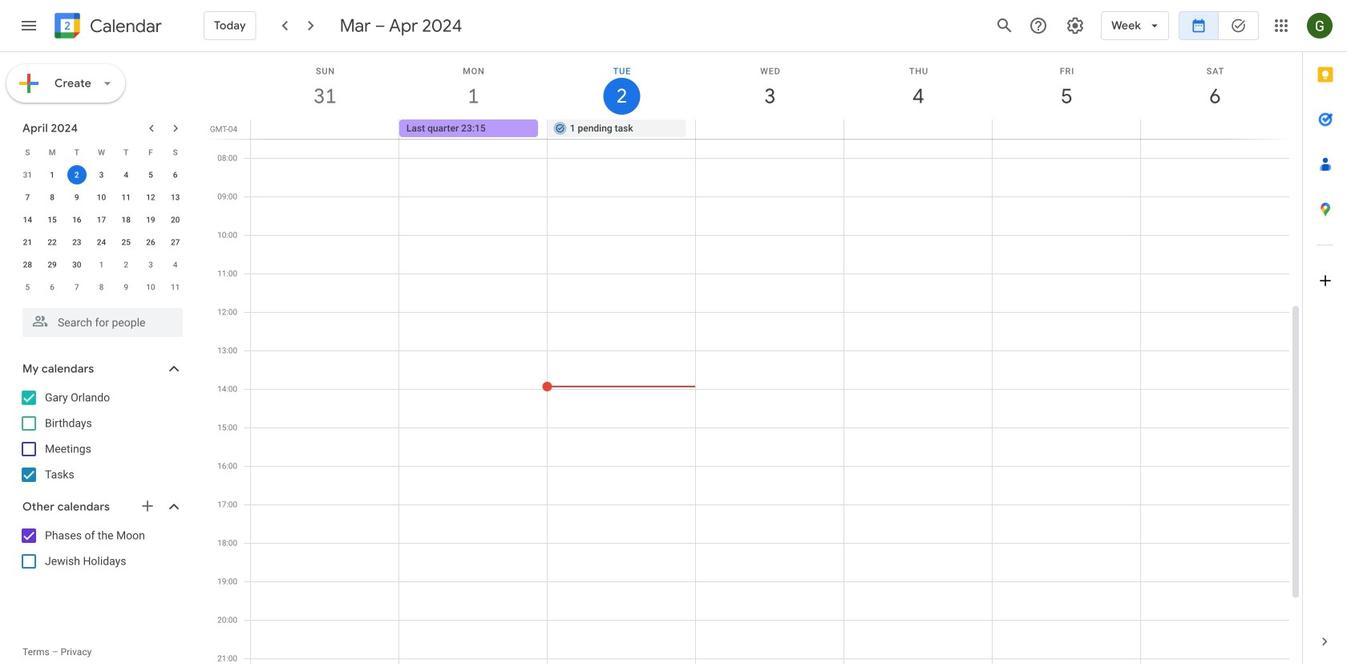 Task type: locate. For each thing, give the bounding box(es) containing it.
grid
[[205, 52, 1303, 664]]

may 6 element
[[43, 278, 62, 297]]

2, today element
[[67, 165, 86, 184]]

row group
[[15, 164, 188, 298]]

calendar element
[[51, 10, 162, 45]]

settings menu image
[[1066, 16, 1085, 35]]

cell
[[251, 120, 399, 139], [696, 120, 844, 139], [844, 120, 992, 139], [992, 120, 1141, 139], [1141, 120, 1289, 139], [65, 164, 89, 186]]

17 element
[[92, 210, 111, 229]]

11 element
[[116, 188, 136, 207]]

may 8 element
[[92, 278, 111, 297]]

heading
[[87, 16, 162, 36]]

may 9 element
[[116, 278, 136, 297]]

12 element
[[141, 188, 160, 207]]

14 element
[[18, 210, 37, 229]]

26 element
[[141, 233, 160, 252]]

add other calendars image
[[140, 498, 156, 514]]

None search field
[[0, 302, 199, 337]]

24 element
[[92, 233, 111, 252]]

other calendars list
[[3, 523, 199, 574]]

tab list
[[1303, 52, 1348, 619]]

main drawer image
[[19, 16, 39, 35]]

row
[[244, 120, 1303, 139], [15, 141, 188, 164], [15, 164, 188, 186], [15, 186, 188, 209], [15, 209, 188, 231], [15, 231, 188, 253], [15, 253, 188, 276], [15, 276, 188, 298]]

my calendars list
[[3, 385, 199, 488]]

27 element
[[166, 233, 185, 252]]



Task type: vqa. For each thing, say whether or not it's contained in the screenshot.
Add Other Calendars image
yes



Task type: describe. For each thing, give the bounding box(es) containing it.
28 element
[[18, 255, 37, 274]]

may 11 element
[[166, 278, 185, 297]]

25 element
[[116, 233, 136, 252]]

4 element
[[116, 165, 136, 184]]

may 10 element
[[141, 278, 160, 297]]

29 element
[[43, 255, 62, 274]]

march 31 element
[[18, 165, 37, 184]]

16 element
[[67, 210, 86, 229]]

may 1 element
[[92, 255, 111, 274]]

19 element
[[141, 210, 160, 229]]

9 element
[[67, 188, 86, 207]]

may 2 element
[[116, 255, 136, 274]]

5 element
[[141, 165, 160, 184]]

may 3 element
[[141, 255, 160, 274]]

13 element
[[166, 188, 185, 207]]

21 element
[[18, 233, 37, 252]]

20 element
[[166, 210, 185, 229]]

may 4 element
[[166, 255, 185, 274]]

10 element
[[92, 188, 111, 207]]

18 element
[[116, 210, 136, 229]]

may 7 element
[[67, 278, 86, 297]]

23 element
[[67, 233, 86, 252]]

22 element
[[43, 233, 62, 252]]

1 element
[[43, 165, 62, 184]]

may 5 element
[[18, 278, 37, 297]]

Search for people text field
[[32, 308, 173, 337]]

6 element
[[166, 165, 185, 184]]

3 element
[[92, 165, 111, 184]]

15 element
[[43, 210, 62, 229]]

heading inside calendar element
[[87, 16, 162, 36]]

8 element
[[43, 188, 62, 207]]

april 2024 grid
[[15, 141, 188, 298]]

7 element
[[18, 188, 37, 207]]

30 element
[[67, 255, 86, 274]]

cell inside april 2024 grid
[[65, 164, 89, 186]]



